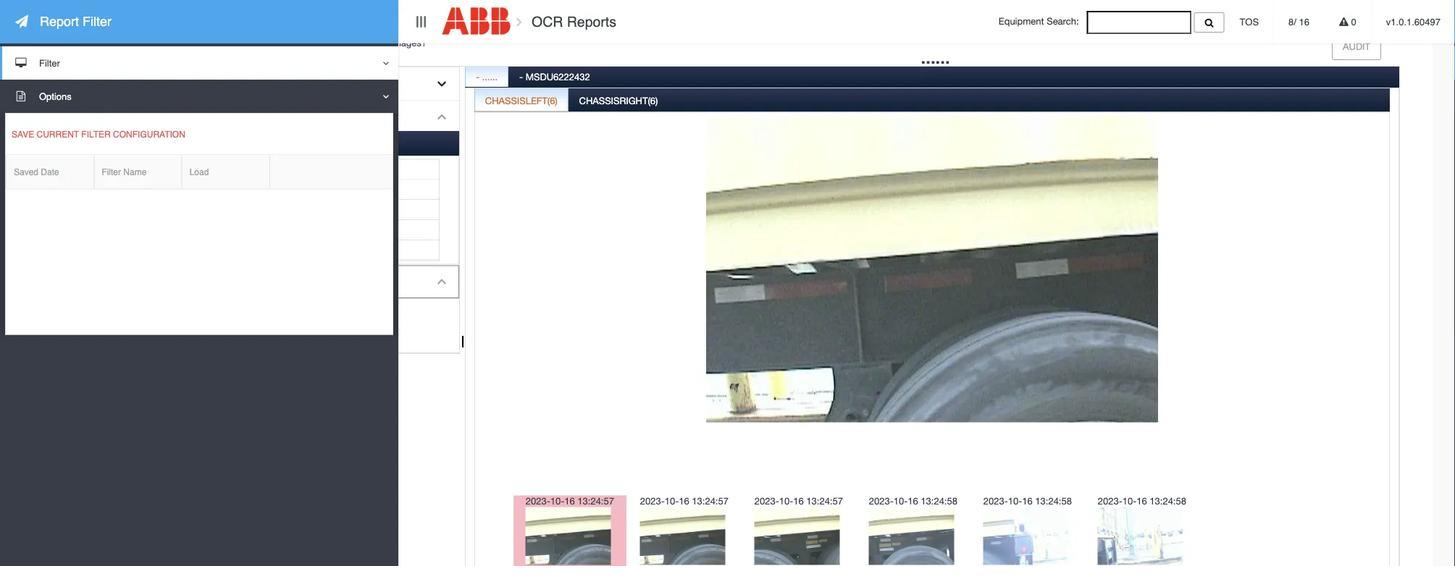 Task type: vqa. For each thing, say whether or not it's contained in the screenshot.
the warning Image
yes



Task type: describe. For each thing, give the bounding box(es) containing it.
options
[[39, 91, 72, 102]]

- for - ......
[[476, 71, 480, 82]]

...... tab list
[[49, 5, 1434, 567]]

images
[[198, 333, 233, 345]]

name
[[123, 167, 147, 177]]

2 13:24:58 from the left
[[1036, 496, 1073, 507]]

results
[[125, 41, 166, 52]]

ap20231016001776
[[115, 78, 201, 89]]

3 10- from the left
[[780, 496, 794, 507]]

single
[[164, 139, 198, 150]]

options link
[[0, 80, 399, 113]]

unknown inside 'link'
[[74, 139, 123, 150]]

to
[[109, 41, 122, 52]]

chassisleft(6)
[[485, 95, 558, 107]]

msdu6222432 inside "link"
[[200, 139, 265, 150]]

report filter
[[40, 14, 112, 29]]

8/
[[1289, 16, 1297, 27]]

tos
[[1240, 16, 1260, 27]]

filter link
[[0, 46, 399, 80]]

search:
[[1047, 16, 1079, 27]]

warning image
[[1340, 17, 1349, 26]]

filter name link
[[94, 155, 182, 189]]

damage
[[353, 37, 388, 48]]

- for - msdu6222432
[[520, 71, 523, 82]]

details for ap20231016001776 link
[[61, 67, 459, 101]]

2 2023- from the left
[[640, 496, 665, 507]]

- msdu6222432 link
[[510, 63, 600, 93]]

saved date
[[14, 167, 59, 177]]

- msdu6222432
[[520, 71, 590, 82]]

-unknown ......
[[70, 139, 142, 150]]

1 horizontal spatial msdu6222432
[[526, 71, 590, 82]]

4 2023- from the left
[[870, 496, 894, 507]]

moves
[[118, 333, 150, 345]]

3 2023- from the left
[[755, 496, 780, 507]]

1 2023- from the left
[[526, 496, 551, 507]]

1 2023-10-16 13:24:57 from the left
[[526, 496, 615, 507]]

chassisleft(6) link
[[475, 87, 568, 117]]

saved
[[14, 167, 38, 177]]

show
[[326, 37, 350, 48]]

2 2023-10-16 13:24:58 from the left
[[984, 496, 1073, 507]]

position
[[92, 184, 126, 195]]

tab list inside x - moves between images menu
[[61, 131, 459, 265]]

chassisright(6)
[[579, 95, 658, 107]]

16 inside "8/ 16" dropdown button
[[1300, 16, 1310, 27]]

5 2023- from the left
[[984, 496, 1009, 507]]

date
[[41, 167, 59, 177]]

- inside menu item
[[110, 333, 115, 345]]

6 2023- from the left
[[1099, 496, 1123, 507]]

chassis
[[267, 164, 300, 175]]

3 13:24:57 from the left
[[807, 496, 844, 507]]

menu item containing corrections
[[61, 101, 459, 266]]

corrections link
[[61, 101, 459, 135]]

details
[[70, 78, 99, 89]]

6 10- from the left
[[1123, 496, 1137, 507]]

home
[[62, 13, 89, 24]]

ocr reports
[[528, 13, 617, 30]]

0
[[1349, 16, 1357, 27]]

load link
[[182, 155, 270, 189]]

saved date link
[[7, 155, 94, 189]]

3 13:24:58 from the left
[[1150, 496, 1187, 507]]

back to results button
[[70, 33, 176, 60]]

report filter navigation
[[0, 0, 399, 335]]

1 10- from the left
[[551, 496, 565, 507]]

back
[[81, 41, 107, 52]]

bars image
[[414, 16, 428, 27]]

audit
[[1344, 41, 1371, 52]]

reports link
[[101, 5, 164, 35]]

images?
[[391, 37, 427, 48]]

-single msdu6222432
[[160, 139, 265, 150]]

2 2023-10-16 13:24:57 from the left
[[640, 496, 729, 507]]

8/ 16 button
[[1275, 0, 1325, 43]]

x - moves between images menu
[[60, 66, 460, 354]]



Task type: locate. For each thing, give the bounding box(es) containing it.
- ...... link
[[466, 63, 508, 93]]

1 13:24:57 from the left
[[578, 496, 615, 507]]

......
[[922, 47, 951, 67], [482, 71, 498, 82], [126, 139, 142, 150]]

2023-10-16 13:24:57
[[526, 496, 615, 507], [640, 496, 729, 507], [755, 496, 844, 507]]

home link
[[51, 5, 100, 35]]

1 horizontal spatial ......
[[482, 71, 498, 82]]

2 horizontal spatial 2023-10-16 13:24:57
[[755, 496, 844, 507]]

row
[[6, 155, 393, 189]]

row group
[[90, 160, 439, 261]]

audit button
[[1333, 33, 1382, 60]]

- inside 'link'
[[70, 139, 74, 150]]

tab list containing - ......
[[465, 63, 1400, 567]]

corrections
[[70, 112, 119, 123]]

reports up back to results
[[111, 13, 154, 24]]

1 horizontal spatial reports
[[567, 13, 617, 30]]

ocr
[[532, 13, 563, 30]]

3 2023-10-16 13:24:57 from the left
[[755, 496, 844, 507]]

show damage images?
[[326, 37, 427, 48]]

2 horizontal spatial 2023-10-16 13:24:58
[[1099, 496, 1187, 507]]

- inside "link"
[[160, 139, 164, 150]]

0 horizontal spatial reports
[[111, 13, 154, 24]]

8/ 16
[[1289, 16, 1310, 27]]

x
[[101, 333, 107, 345]]

0 vertical spatial filter
[[83, 14, 112, 29]]

row group containing equipment
[[90, 160, 439, 261]]

0 horizontal spatial ......
[[126, 139, 142, 150]]

filter up the position
[[102, 167, 121, 177]]

2 10- from the left
[[665, 496, 679, 507]]

0 horizontal spatial 2023-10-16 13:24:57
[[526, 496, 615, 507]]

1 horizontal spatial 13:24:57
[[692, 496, 729, 507]]

filter name
[[102, 167, 147, 177]]

menu item
[[61, 101, 459, 266]]

report filter link
[[0, 0, 399, 43]]

load
[[190, 167, 209, 177]]

equipment inside menu item
[[92, 164, 138, 175]]

0 button
[[1326, 0, 1372, 43]]

2 13:24:57 from the left
[[692, 496, 729, 507]]

1 vertical spatial filter
[[39, 58, 60, 68]]

reports
[[111, 13, 154, 24], [567, 13, 617, 30]]

1 horizontal spatial 2023-10-16 13:24:58
[[984, 496, 1073, 507]]

equipment
[[999, 16, 1045, 27], [92, 164, 138, 175]]

0 horizontal spatial 13:24:58
[[921, 496, 958, 507]]

tab list containing chassisleft(6)
[[475, 87, 1391, 567]]

reports inside ...... tab list
[[111, 13, 154, 24]]

-single msdu6222432 link
[[152, 131, 273, 155]]

- up chassisleft(6)
[[520, 71, 523, 82]]

x - moves between images
[[101, 333, 233, 345]]

- for -unknown ......
[[70, 139, 74, 150]]

filter up back
[[83, 14, 112, 29]]

row containing saved date
[[6, 155, 393, 189]]

msdu6222432 up the load link
[[200, 139, 265, 150]]

2 horizontal spatial 13:24:58
[[1150, 496, 1187, 507]]

2 horizontal spatial 13:24:57
[[807, 496, 844, 507]]

reports right ocr
[[567, 13, 617, 30]]

1 vertical spatial unknown
[[267, 184, 307, 195]]

1 horizontal spatial 13:24:58
[[1036, 496, 1073, 507]]

1 vertical spatial msdu6222432
[[200, 139, 265, 150]]

filter up options
[[39, 58, 60, 68]]

0 horizontal spatial msdu6222432
[[200, 139, 265, 150]]

1 horizontal spatial unknown
[[267, 184, 307, 195]]

0 vertical spatial msdu6222432
[[526, 71, 590, 82]]

unknown
[[74, 139, 123, 150], [267, 184, 307, 195]]

2 reports from the left
[[567, 13, 617, 30]]

equipment search:
[[999, 16, 1087, 27]]

report
[[40, 14, 79, 29]]

1 horizontal spatial equipment
[[999, 16, 1045, 27]]

10-
[[551, 496, 565, 507], [665, 496, 679, 507], [780, 496, 794, 507], [894, 496, 908, 507], [1009, 496, 1023, 507], [1123, 496, 1137, 507]]

tab list
[[465, 63, 1400, 567], [475, 87, 1391, 567], [61, 131, 459, 265]]

search image
[[1206, 18, 1214, 27]]

unknown down 'chassis'
[[267, 184, 307, 195]]

v1.0.1.60497 button
[[1372, 0, 1456, 43]]

row inside report filter "navigation"
[[6, 155, 393, 189]]

16
[[1300, 16, 1310, 27], [565, 496, 575, 507], [679, 496, 690, 507], [794, 496, 804, 507], [908, 496, 919, 507], [1023, 496, 1033, 507], [1137, 496, 1148, 507]]

- up chassisleft(6) link
[[476, 71, 480, 82]]

- for -single msdu6222432
[[160, 139, 164, 150]]

0 horizontal spatial unknown
[[74, 139, 123, 150]]

- right x
[[110, 333, 115, 345]]

-
[[476, 71, 480, 82], [520, 71, 523, 82], [70, 139, 74, 150], [160, 139, 164, 150], [110, 333, 115, 345]]

back to results
[[81, 41, 166, 52]]

None field
[[1087, 11, 1192, 34]]

5 10- from the left
[[1009, 496, 1023, 507]]

2023-
[[526, 496, 551, 507], [640, 496, 665, 507], [755, 496, 780, 507], [870, 496, 894, 507], [984, 496, 1009, 507], [1099, 496, 1123, 507]]

filter
[[83, 14, 112, 29], [39, 58, 60, 68], [102, 167, 121, 177]]

2 vertical spatial filter
[[102, 167, 121, 177]]

0 horizontal spatial equipment
[[92, 164, 138, 175]]

row group inside tab list
[[90, 160, 439, 261]]

1 2023-10-16 13:24:58 from the left
[[870, 496, 958, 507]]

msdu6222432
[[526, 71, 590, 82], [200, 139, 265, 150]]

...... inside 'link'
[[126, 139, 142, 150]]

unknown down corrections
[[74, 139, 123, 150]]

13:24:57
[[578, 496, 615, 507], [692, 496, 729, 507], [807, 496, 844, 507]]

msdu6222432 up chassisleft(6)
[[526, 71, 590, 82]]

chassisright(6) link
[[569, 87, 668, 117]]

13:24:58
[[921, 496, 958, 507], [1036, 496, 1073, 507], [1150, 496, 1187, 507]]

- ......
[[476, 71, 498, 82]]

tos button
[[1226, 0, 1274, 43]]

equipment up the position
[[92, 164, 138, 175]]

equipment for equipment search:
[[999, 16, 1045, 27]]

for
[[101, 78, 113, 89]]

1 vertical spatial ......
[[482, 71, 498, 82]]

equipment for equipment
[[92, 164, 138, 175]]

filter for filter name
[[102, 167, 121, 177]]

equipment left search:
[[999, 16, 1045, 27]]

2023-10-16 13:24:58
[[870, 496, 958, 507], [984, 496, 1073, 507], [1099, 496, 1187, 507]]

0 vertical spatial unknown
[[74, 139, 123, 150]]

- up filter name link
[[160, 139, 164, 150]]

2 horizontal spatial ......
[[922, 47, 951, 67]]

2 vertical spatial ......
[[126, 139, 142, 150]]

x - moves between images menu item
[[61, 266, 459, 354]]

v1.0.1.60497
[[1387, 16, 1441, 27]]

0 horizontal spatial 2023-10-16 13:24:58
[[870, 496, 958, 507]]

0 vertical spatial ......
[[922, 47, 951, 67]]

1 13:24:58 from the left
[[921, 496, 958, 507]]

between
[[153, 333, 195, 345]]

1 reports from the left
[[111, 13, 154, 24]]

details for ap20231016001776
[[70, 78, 201, 89]]

0 horizontal spatial 13:24:57
[[578, 496, 615, 507]]

1 vertical spatial equipment
[[92, 164, 138, 175]]

3 2023-10-16 13:24:58 from the left
[[1099, 496, 1187, 507]]

0 vertical spatial equipment
[[999, 16, 1045, 27]]

- up saved date link
[[70, 139, 74, 150]]

1 horizontal spatial 2023-10-16 13:24:57
[[640, 496, 729, 507]]

4 10- from the left
[[894, 496, 908, 507]]

filter for filter
[[39, 58, 60, 68]]

tab list containing -unknown ......
[[61, 131, 459, 265]]

-unknown ...... link
[[62, 131, 150, 155]]



